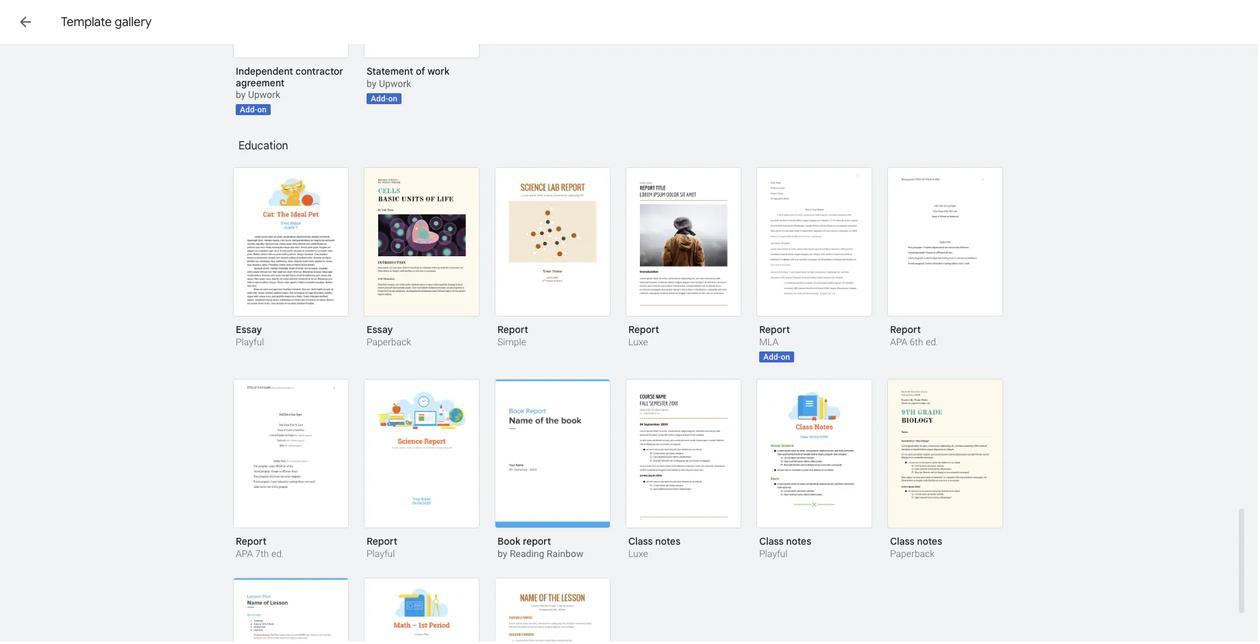 Task type: vqa. For each thing, say whether or not it's contained in the screenshot.


Task type: locate. For each thing, give the bounding box(es) containing it.
2 luxe from the top
[[629, 548, 648, 560]]

2 horizontal spatial option
[[495, 578, 609, 642]]

1 horizontal spatial upwork link
[[379, 78, 411, 89]]

playful
[[236, 337, 264, 348], [367, 548, 395, 560], [760, 548, 788, 560]]

2 horizontal spatial notes
[[917, 535, 943, 547]]

upwork down statement
[[379, 78, 411, 89]]

playful inside class notes playful
[[760, 548, 788, 560]]

apa
[[891, 337, 908, 348], [236, 548, 253, 560]]

2 horizontal spatial by
[[498, 548, 508, 560]]

reading rainbow link
[[510, 548, 584, 560]]

0 horizontal spatial class notes option
[[626, 379, 742, 561]]

0 vertical spatial apa
[[891, 337, 908, 348]]

of
[[416, 65, 425, 77]]

by inside statement of work by upwork add-on
[[367, 78, 377, 89]]

add- inside independent contractor agreement by upwork add-on
[[240, 105, 257, 114]]

class
[[629, 535, 653, 547], [760, 535, 784, 547], [891, 535, 915, 547]]

notes inside class notes luxe
[[656, 535, 681, 547]]

1 horizontal spatial add-
[[371, 94, 388, 104]]

1 horizontal spatial on
[[388, 94, 398, 104]]

report for report mla add-on
[[760, 324, 790, 336]]

by
[[367, 78, 377, 89], [236, 89, 246, 100], [498, 548, 508, 560]]

apa left 6th
[[891, 337, 908, 348]]

0 horizontal spatial apa
[[236, 548, 253, 560]]

luxe
[[629, 337, 648, 348], [629, 548, 648, 560]]

paperback
[[367, 337, 411, 348], [891, 548, 935, 560]]

on for independent contractor agreement
[[257, 105, 267, 114]]

luxe inside class notes luxe
[[629, 548, 648, 560]]

upwork for independent
[[248, 89, 281, 100]]

1 horizontal spatial apa
[[891, 337, 908, 348]]

report
[[498, 324, 528, 336], [629, 324, 659, 336], [760, 324, 790, 336], [891, 324, 921, 336], [236, 535, 267, 547], [367, 535, 398, 547]]

3 notes from the left
[[917, 535, 943, 547]]

0 horizontal spatial essay option
[[233, 167, 349, 350]]

1 horizontal spatial option
[[364, 578, 479, 642]]

apa left 7th
[[236, 548, 253, 560]]

add-
[[371, 94, 388, 104], [240, 105, 257, 114], [764, 352, 781, 362]]

class inside class notes playful
[[760, 535, 784, 547]]

1 vertical spatial luxe
[[629, 548, 648, 560]]

playful for report
[[367, 548, 395, 560]]

ed. for report apa 7th ed.
[[271, 548, 284, 560]]

2 essay from the left
[[367, 324, 393, 336]]

playful inside report playful
[[367, 548, 395, 560]]

ed. right 7th
[[271, 548, 284, 560]]

upwork link
[[379, 78, 411, 89], [248, 89, 281, 100]]

class notes playful
[[760, 535, 812, 560]]

ed.
[[926, 337, 939, 348], [271, 548, 284, 560]]

apa inside "report apa 6th ed."
[[891, 337, 908, 348]]

add- down mla
[[764, 352, 781, 362]]

1 horizontal spatial playful
[[367, 548, 395, 560]]

0 vertical spatial ed.
[[926, 337, 939, 348]]

essay inside the essay playful
[[236, 324, 262, 336]]

0 horizontal spatial upwork link
[[248, 89, 281, 100]]

upwork link down statement
[[379, 78, 411, 89]]

essay inside essay paperback
[[367, 324, 393, 336]]

choose template dialog dialog
[[0, 0, 1259, 642]]

0 horizontal spatial option
[[233, 578, 348, 642]]

list box
[[233, 0, 1022, 132]]

2 horizontal spatial class notes option
[[888, 379, 1004, 561]]

apa inside report apa 7th ed.
[[236, 548, 253, 560]]

0 horizontal spatial playful
[[236, 337, 264, 348]]

3 class from the left
[[891, 535, 915, 547]]

class inside class notes paperback
[[891, 535, 915, 547]]

on inside independent contractor agreement by upwork add-on
[[257, 105, 267, 114]]

notes
[[656, 535, 681, 547], [787, 535, 812, 547], [917, 535, 943, 547]]

upwork link inside statement of work option
[[379, 78, 411, 89]]

add- inside report mla add-on
[[764, 352, 781, 362]]

1 horizontal spatial upwork
[[379, 78, 411, 89]]

add- down agreement
[[240, 105, 257, 114]]

1 horizontal spatial class notes option
[[757, 379, 873, 561]]

by down the book
[[498, 548, 508, 560]]

upwork inside statement of work by upwork add-on
[[379, 78, 411, 89]]

report mla add-on
[[760, 324, 790, 362]]

2 horizontal spatial add-
[[764, 352, 781, 362]]

0 vertical spatial add-
[[371, 94, 388, 104]]

report for report apa 7th ed.
[[236, 535, 267, 547]]

report luxe
[[629, 324, 659, 348]]

template gallery
[[61, 14, 152, 29]]

1 vertical spatial add-
[[240, 105, 257, 114]]

report for report apa 6th ed.
[[891, 324, 921, 336]]

ed. inside report apa 7th ed.
[[271, 548, 284, 560]]

1 notes from the left
[[656, 535, 681, 547]]

ed. inside "report apa 6th ed."
[[926, 337, 939, 348]]

essay option
[[233, 167, 349, 350], [364, 167, 480, 350]]

statement of work by upwork add-on
[[367, 65, 450, 104]]

notes inside class notes playful
[[787, 535, 812, 547]]

by down independent
[[236, 89, 246, 100]]

class for class notes playful
[[760, 535, 784, 547]]

on inside statement of work by upwork add-on
[[388, 94, 398, 104]]

on
[[388, 94, 398, 104], [257, 105, 267, 114], [781, 352, 790, 362]]

upwork link down independent
[[248, 89, 281, 100]]

report playful
[[367, 535, 398, 560]]

report inside report mla add-on
[[760, 324, 790, 336]]

class for class notes luxe
[[629, 535, 653, 547]]

by inside independent contractor agreement by upwork add-on
[[236, 89, 246, 100]]

7th
[[255, 548, 269, 560]]

0 vertical spatial on
[[388, 94, 398, 104]]

1 horizontal spatial ed.
[[926, 337, 939, 348]]

1 horizontal spatial notes
[[787, 535, 812, 547]]

1 horizontal spatial essay
[[367, 324, 393, 336]]

1 class notes option from the left
[[626, 379, 742, 561]]

0 horizontal spatial upwork
[[248, 89, 281, 100]]

1 horizontal spatial by
[[367, 78, 377, 89]]

1 horizontal spatial paperback
[[891, 548, 935, 560]]

1 horizontal spatial essay option
[[364, 167, 480, 350]]

essay playful
[[236, 324, 264, 348]]

apa for report apa 6th ed.
[[891, 337, 908, 348]]

0 horizontal spatial paperback
[[367, 337, 411, 348]]

0 horizontal spatial notes
[[656, 535, 681, 547]]

2 option from the left
[[364, 578, 479, 642]]

notes for class notes paperback
[[917, 535, 943, 547]]

0 horizontal spatial on
[[257, 105, 267, 114]]

essay for essay paperback
[[367, 324, 393, 336]]

add- for statement of work
[[371, 94, 388, 104]]

class inside class notes luxe
[[629, 535, 653, 547]]

report inside "report apa 6th ed."
[[891, 324, 921, 336]]

docs link
[[44, 8, 110, 38]]

0 vertical spatial luxe
[[629, 337, 648, 348]]

upwork inside independent contractor agreement by upwork add-on
[[248, 89, 281, 100]]

0 horizontal spatial class
[[629, 535, 653, 547]]

class notes option
[[626, 379, 742, 561], [757, 379, 873, 561], [888, 379, 1004, 561]]

1 horizontal spatial class
[[760, 535, 784, 547]]

ed. right 6th
[[926, 337, 939, 348]]

0 horizontal spatial add-
[[240, 105, 257, 114]]

list box containing independent contractor agreement
[[233, 0, 1022, 132]]

2 horizontal spatial on
[[781, 352, 790, 362]]

0 horizontal spatial essay
[[236, 324, 262, 336]]

upwork down independent
[[248, 89, 281, 100]]

by for statement of work
[[367, 78, 377, 89]]

independent contractor agreement by upwork add-on
[[236, 65, 343, 114]]

2 horizontal spatial class
[[891, 535, 915, 547]]

1 vertical spatial paperback
[[891, 548, 935, 560]]

2 horizontal spatial playful
[[760, 548, 788, 560]]

2 class from the left
[[760, 535, 784, 547]]

by down statement
[[367, 78, 377, 89]]

2 essay option from the left
[[364, 167, 480, 350]]

option
[[233, 578, 348, 642], [364, 578, 479, 642], [495, 578, 609, 642]]

1 class from the left
[[629, 535, 653, 547]]

1 essay from the left
[[236, 324, 262, 336]]

2 vertical spatial add-
[[764, 352, 781, 362]]

1 luxe from the top
[[629, 337, 648, 348]]

add- for independent contractor agreement
[[240, 105, 257, 114]]

report inside report apa 7th ed.
[[236, 535, 267, 547]]

2 vertical spatial on
[[781, 352, 790, 362]]

on inside report mla add-on
[[781, 352, 790, 362]]

add- inside statement of work by upwork add-on
[[371, 94, 388, 104]]

gallery
[[115, 14, 152, 29]]

1 vertical spatial on
[[257, 105, 267, 114]]

upwork
[[379, 78, 411, 89], [248, 89, 281, 100]]

1 vertical spatial apa
[[236, 548, 253, 560]]

1 vertical spatial ed.
[[271, 548, 284, 560]]

0 horizontal spatial by
[[236, 89, 246, 100]]

essay
[[236, 324, 262, 336], [367, 324, 393, 336]]

0 horizontal spatial ed.
[[271, 548, 284, 560]]

mla
[[760, 337, 779, 348]]

education
[[239, 138, 288, 152]]

upwork link inside independent contractor agreement option
[[248, 89, 281, 100]]

report option
[[495, 167, 611, 350], [626, 167, 742, 350], [757, 167, 873, 363], [888, 167, 1004, 350], [233, 379, 349, 561], [364, 379, 480, 561]]

notes inside class notes paperback
[[917, 535, 943, 547]]

2 notes from the left
[[787, 535, 812, 547]]

add- down statement
[[371, 94, 388, 104]]



Task type: describe. For each thing, give the bounding box(es) containing it.
report for report simple
[[498, 324, 528, 336]]

0 vertical spatial paperback
[[367, 337, 411, 348]]

paperback inside class notes paperback
[[891, 548, 935, 560]]

statement of work option
[[364, 0, 480, 104]]

book
[[498, 535, 521, 547]]

upwork link for statement
[[379, 78, 411, 89]]

apa for report apa 7th ed.
[[236, 548, 253, 560]]

reading
[[510, 548, 545, 560]]

contractor
[[296, 65, 343, 77]]

docs
[[77, 13, 110, 31]]

rainbow
[[547, 548, 584, 560]]

luxe inside report luxe
[[629, 337, 648, 348]]

1 option from the left
[[233, 578, 348, 642]]

class notes luxe
[[629, 535, 681, 560]]

book report by reading rainbow
[[498, 535, 584, 560]]

book report option
[[495, 379, 611, 561]]

upwork link for independent
[[248, 89, 281, 100]]

notes for class notes luxe
[[656, 535, 681, 547]]

upwork for statement
[[379, 78, 411, 89]]

essay for essay playful
[[236, 324, 262, 336]]

class for class notes paperback
[[891, 535, 915, 547]]

report apa 6th ed.
[[891, 324, 939, 348]]

independent contractor agreement option
[[233, 0, 349, 115]]

playful for essay
[[236, 337, 264, 348]]

by for independent contractor agreement
[[236, 89, 246, 100]]

essay paperback
[[367, 324, 411, 348]]

2 class notes option from the left
[[757, 379, 873, 561]]

report simple
[[498, 324, 528, 348]]

education list box
[[233, 167, 1022, 642]]

template
[[61, 14, 112, 29]]

notes for class notes playful
[[787, 535, 812, 547]]

statement
[[367, 65, 413, 77]]

3 option from the left
[[495, 578, 609, 642]]

3 class notes option from the left
[[888, 379, 1004, 561]]

agreement
[[236, 77, 285, 89]]

class notes paperback
[[891, 535, 943, 560]]

by inside book report by reading rainbow
[[498, 548, 508, 560]]

ed. for report apa 6th ed.
[[926, 337, 939, 348]]

6th
[[910, 337, 924, 348]]

list box inside choose template dialog dialog
[[233, 0, 1022, 132]]

report for report playful
[[367, 535, 398, 547]]

report
[[523, 535, 551, 547]]

simple
[[498, 337, 527, 348]]

1 essay option from the left
[[233, 167, 349, 350]]

work
[[428, 65, 450, 77]]

report apa 7th ed.
[[236, 535, 284, 560]]

on for statement of work
[[388, 94, 398, 104]]

independent
[[236, 65, 293, 77]]

report for report luxe
[[629, 324, 659, 336]]



